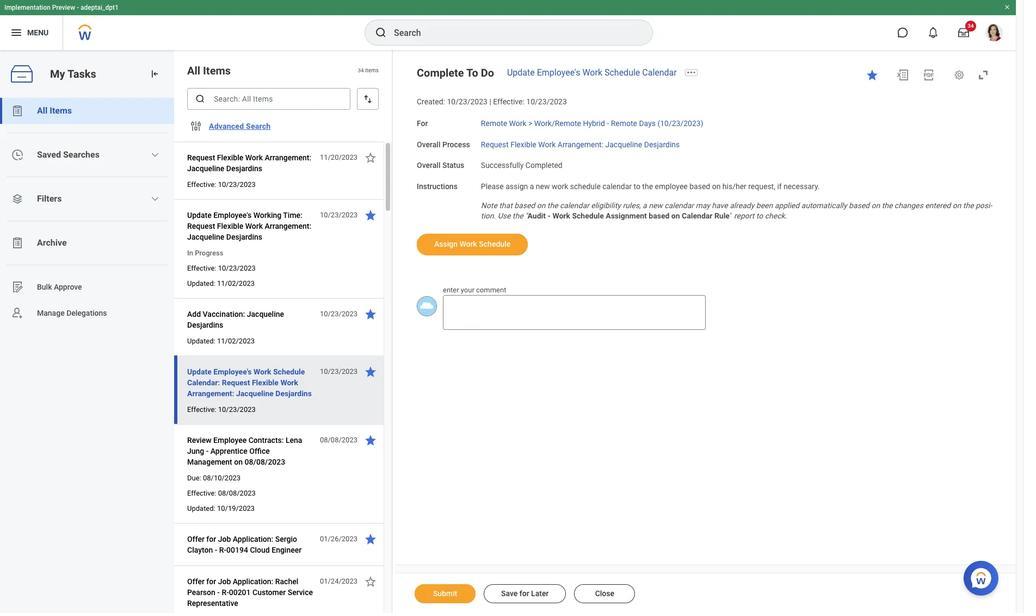 Task type: describe. For each thing, give the bounding box(es) containing it.
customer
[[253, 589, 286, 598]]

jung
[[187, 447, 204, 456]]

complete to do
[[417, 66, 494, 79]]

note
[[481, 201, 497, 210]]

2 horizontal spatial calendar
[[665, 201, 694, 210]]

jacqueline down days
[[605, 140, 642, 149]]

enter your comment
[[443, 286, 506, 295]]

a inside note that based on the calendar eligibility rules, a new calendar may have already been applied automatically based on the changes entered on the posi tion. use the "
[[643, 201, 647, 210]]

1 vertical spatial to
[[756, 211, 763, 220]]

updated: 10/19/2023
[[187, 505, 255, 513]]

bulk
[[37, 283, 52, 291]]

assign work schedule button
[[417, 234, 528, 256]]

application: for customer
[[233, 578, 273, 587]]

request flexible work arrangement: jacqueline desjardins inside 'button'
[[187, 153, 311, 173]]

close
[[595, 590, 614, 599]]

- right hybrid
[[607, 119, 609, 128]]

may
[[696, 201, 710, 210]]

arrangement: inside update employee's work schedule calendar: request flexible work arrangement: jacqueline desjardins
[[187, 390, 234, 398]]

‎- for pearson
[[217, 589, 220, 598]]

items inside button
[[50, 106, 72, 116]]

0 horizontal spatial a
[[530, 182, 534, 191]]

advanced search
[[209, 122, 271, 131]]

chevron down image for saved searches
[[151, 151, 160, 159]]

remote work > work/remote hybrid - remote days (10/23/2023) link
[[481, 117, 703, 128]]

created:
[[417, 97, 445, 106]]

sort image
[[362, 94, 373, 104]]

eligibility
[[591, 201, 621, 210]]

delegations
[[66, 309, 107, 318]]

instructions
[[417, 182, 458, 191]]

profile logan mcneil image
[[986, 24, 1003, 44]]

notifications large image
[[928, 27, 939, 38]]

.
[[785, 211, 787, 220]]

on inside review employee contracts: lena jung - apprentice office management on 08/08/2023
[[234, 458, 243, 467]]

request inside update employee's working time: request flexible work arrangement: jacqueline desjardins
[[187, 222, 215, 231]]

for for clayton
[[206, 535, 216, 544]]

already
[[730, 201, 754, 210]]

employee's for update employee's work schedule calendar: request flexible work arrangement: jacqueline desjardins
[[213, 368, 252, 377]]

if
[[777, 182, 782, 191]]

audit
[[528, 211, 546, 220]]

archive button
[[0, 230, 174, 256]]

10/19/2023
[[217, 505, 255, 513]]

archive
[[37, 238, 67, 248]]

effective: right |
[[493, 97, 525, 106]]

for
[[417, 119, 428, 128]]

jacqueline inside request flexible work arrangement: jacqueline desjardins
[[187, 164, 224, 173]]

34 for 34 items
[[358, 68, 364, 74]]

enter your comment text field
[[443, 295, 706, 330]]

save for later
[[501, 590, 549, 599]]

user plus image
[[11, 307, 24, 320]]

offer for job application: rachel pearson ‎- r-00201 customer service representative button
[[187, 576, 314, 611]]

schedule for update employee's work schedule calendar: request flexible work arrangement: jacqueline desjardins
[[273, 368, 305, 377]]

desjardins inside update employee's work schedule calendar: request flexible work arrangement: jacqueline desjardins
[[276, 390, 312, 398]]

status
[[442, 161, 464, 170]]

- right audit
[[548, 211, 551, 220]]

update employee's work schedule calendar link
[[507, 67, 677, 78]]

comment
[[476, 286, 506, 295]]

1 11/02/2023 from the top
[[217, 280, 255, 288]]

please assign a new work schedule calendar to the employee based on his/her request, if necessary.
[[481, 182, 820, 191]]

" inside note that based on the calendar eligibility rules, a new calendar may have already been applied automatically based on the changes entered on the posi tion. use the "
[[525, 211, 528, 220]]

clock check image
[[11, 149, 24, 162]]

- inside menu banner
[[77, 4, 79, 11]]

adeptai_dpt1
[[81, 4, 119, 11]]

effective: 10/23/2023 for employee's
[[187, 406, 256, 414]]

to
[[466, 66, 478, 79]]

r- for 00201
[[222, 589, 229, 598]]

approve
[[54, 283, 82, 291]]

employee
[[213, 436, 247, 445]]

job for 00201
[[218, 578, 231, 587]]

have
[[712, 201, 728, 210]]

close button
[[574, 585, 635, 604]]

created: 10/23/2023 | effective: 10/23/2023
[[417, 97, 567, 106]]

flexible inside request flexible work arrangement: jacqueline desjardins
[[217, 153, 243, 162]]

menu
[[27, 28, 49, 37]]

tion.
[[481, 201, 992, 220]]

overall for overall process
[[417, 140, 441, 149]]

overall process
[[417, 140, 470, 149]]

2 remote from the left
[[611, 119, 637, 128]]

your
[[461, 286, 474, 295]]

vaccination:
[[203, 310, 245, 319]]

0 vertical spatial 08/08/2023
[[320, 436, 358, 445]]

1 remote from the left
[[481, 119, 507, 128]]

flexible inside update employee's work schedule calendar: request flexible work arrangement: jacqueline desjardins
[[252, 379, 279, 387]]

arrangement: down remote work > work/remote hybrid - remote days (10/23/2023)
[[558, 140, 604, 149]]

manage
[[37, 309, 65, 318]]

audit - work schedule assignment based on calendar rule " report to check .
[[528, 211, 787, 220]]

offer for offer for job application: rachel pearson ‎- r-00201 customer service representative
[[187, 578, 205, 587]]

due:
[[187, 475, 201, 483]]

34 for 34
[[968, 23, 974, 29]]

based up audit
[[514, 201, 535, 210]]

- inside review employee contracts: lena jung - apprentice office management on 08/08/2023
[[206, 447, 209, 456]]

the down work
[[547, 201, 558, 210]]

Search: All Items text field
[[187, 88, 350, 110]]

‎- for clayton
[[215, 546, 217, 555]]

report
[[734, 211, 754, 220]]

star image for update employee's working time: request flexible work arrangement: jacqueline desjardins
[[364, 209, 377, 222]]

add vaccination: jacqueline desjardins button
[[187, 308, 314, 332]]

configure image
[[189, 120, 202, 133]]

flexible inside update employee's working time: request flexible work arrangement: jacqueline desjardins
[[217, 222, 243, 231]]

saved searches
[[37, 150, 100, 160]]

employee
[[655, 182, 688, 191]]

2 vertical spatial 08/08/2023
[[218, 490, 256, 498]]

2 11/02/2023 from the top
[[217, 337, 255, 346]]

1 updated: 11/02/2023 from the top
[[187, 280, 255, 288]]

calendar:
[[187, 379, 220, 387]]

1 horizontal spatial request flexible work arrangement: jacqueline desjardins
[[481, 140, 680, 149]]

request up successfully
[[481, 140, 509, 149]]

desjardins inside update employee's working time: request flexible work arrangement: jacqueline desjardins
[[226, 233, 262, 242]]

office
[[249, 447, 270, 456]]

remote work > work/remote hybrid - remote days (10/23/2023)
[[481, 119, 703, 128]]

contracts:
[[249, 436, 284, 445]]

clipboard image
[[11, 104, 24, 118]]

effective: 08/08/2023
[[187, 490, 256, 498]]

all inside button
[[37, 106, 47, 116]]

request inside request flexible work arrangement: jacqueline desjardins
[[187, 153, 215, 162]]

process
[[442, 140, 470, 149]]

completed
[[526, 161, 563, 170]]

for for pearson
[[206, 578, 216, 587]]

request,
[[748, 182, 775, 191]]

overall for overall status
[[417, 161, 441, 170]]

on right entered
[[953, 201, 961, 210]]

star image for add vaccination: jacqueline desjardins
[[364, 308, 377, 321]]

rule
[[714, 211, 730, 220]]

gear image
[[954, 70, 965, 81]]

menu banner
[[0, 0, 1016, 50]]

r- for 00194
[[219, 546, 226, 555]]

bulk approve
[[37, 283, 82, 291]]

search image inside "item list" element
[[195, 94, 206, 104]]

advanced
[[209, 122, 244, 131]]

entered
[[925, 201, 951, 210]]

action bar region
[[393, 574, 1016, 614]]

chevron down image for filters
[[151, 195, 160, 204]]

2 effective: 10/23/2023 from the top
[[187, 264, 256, 273]]

1 horizontal spatial calendar
[[603, 182, 632, 191]]

1 vertical spatial calendar
[[682, 211, 713, 220]]

all items inside button
[[37, 106, 72, 116]]

schedule for audit - work schedule assignment based on calendar rule " report to check .
[[572, 211, 604, 220]]

2 updated: 11/02/2023 from the top
[[187, 337, 255, 346]]

applied
[[775, 201, 799, 210]]

my
[[50, 67, 65, 80]]

review employee contracts: lena jung - apprentice office management on 08/08/2023
[[187, 436, 302, 467]]

update for update employee's work schedule calendar
[[507, 67, 535, 78]]

filters button
[[0, 186, 174, 212]]

effective: 10/23/2023 for flexible
[[187, 181, 256, 189]]

perspective image
[[11, 193, 24, 206]]

overall status element
[[481, 155, 563, 171]]

in
[[187, 249, 193, 257]]

enter
[[443, 286, 459, 295]]

0 horizontal spatial calendar
[[560, 201, 589, 210]]

list containing all items
[[0, 98, 174, 327]]

update employee's work schedule calendar
[[507, 67, 677, 78]]

save
[[501, 590, 518, 599]]

cloud
[[250, 546, 270, 555]]

pearson
[[187, 589, 215, 598]]

employee's for update employee's working time: request flexible work arrangement: jacqueline desjardins
[[213, 211, 252, 220]]

bulk approve link
[[0, 274, 174, 300]]



Task type: vqa. For each thing, say whether or not it's contained in the screenshot.
bottom "Employee's"
yes



Task type: locate. For each thing, give the bounding box(es) containing it.
0 vertical spatial star image
[[364, 151, 377, 164]]

updated: down effective: 08/08/2023
[[187, 505, 215, 513]]

34 left profile logan mcneil icon
[[968, 23, 974, 29]]

" right the use
[[525, 211, 528, 220]]

lena
[[286, 436, 302, 445]]

work/remote
[[534, 119, 581, 128]]

based down please assign a new work schedule calendar to the employee based on his/her request, if necessary.
[[649, 211, 670, 220]]

schedule
[[605, 67, 640, 78], [572, 211, 604, 220], [479, 240, 511, 249], [273, 368, 305, 377]]

1 horizontal spatial remote
[[611, 119, 637, 128]]

submit button
[[415, 585, 476, 604]]

arrangement: inside update employee's working time: request flexible work arrangement: jacqueline desjardins
[[265, 222, 311, 231]]

save for later button
[[484, 585, 566, 604]]

2 application: from the top
[[233, 578, 273, 587]]

offer inside the offer for job application: rachel pearson ‎- r-00201 customer service representative
[[187, 578, 205, 587]]

note that based on the calendar eligibility rules, a new calendar may have already been applied automatically based on the changes entered on the posi tion. use the "
[[481, 201, 992, 220]]

0 vertical spatial search image
[[374, 26, 387, 39]]

on up audit
[[537, 201, 545, 210]]

00201
[[229, 589, 251, 598]]

update for update employee's working time: request flexible work arrangement: jacqueline desjardins
[[187, 211, 212, 220]]

check
[[765, 211, 785, 220]]

effective: down 'request flexible work arrangement: jacqueline desjardins' 'button'
[[187, 181, 216, 189]]

1 job from the top
[[218, 535, 231, 544]]

transformation import image
[[149, 69, 160, 79]]

search image inside menu banner
[[374, 26, 387, 39]]

arrangement: inside 'button'
[[265, 153, 311, 162]]

necessary.
[[784, 182, 820, 191]]

employee's up work/remote
[[537, 67, 580, 78]]

to up the rules,
[[634, 182, 640, 191]]

0 horizontal spatial all
[[37, 106, 47, 116]]

jacqueline inside update employee's work schedule calendar: request flexible work arrangement: jacqueline desjardins
[[236, 390, 274, 398]]

complete
[[417, 66, 464, 79]]

" left report
[[730, 211, 732, 220]]

11/02/2023 up vaccination: at the left of the page
[[217, 280, 255, 288]]

application: inside the offer for job application: rachel pearson ‎- r-00201 customer service representative
[[233, 578, 273, 587]]

1 effective: 10/23/2023 from the top
[[187, 181, 256, 189]]

calendar down may
[[682, 211, 713, 220]]

job inside offer for job application: sergio clayton ‎- r-00194 cloud engineer
[[218, 535, 231, 544]]

service
[[288, 589, 313, 598]]

schedule
[[570, 182, 601, 191]]

‎- inside offer for job application: sergio clayton ‎- r-00194 cloud engineer
[[215, 546, 217, 555]]

calendar
[[642, 67, 677, 78], [682, 211, 713, 220]]

1 horizontal spatial "
[[730, 211, 732, 220]]

request up 'in progress'
[[187, 222, 215, 231]]

08/08/2023 up '10/19/2023'
[[218, 490, 256, 498]]

1 vertical spatial updated:
[[187, 337, 215, 346]]

updated: 11/02/2023 up vaccination: at the left of the page
[[187, 280, 255, 288]]

1 overall from the top
[[417, 140, 441, 149]]

0 vertical spatial updated:
[[187, 280, 215, 288]]

clayton
[[187, 546, 213, 555]]

updated: for update employee's working time: request flexible work arrangement: jacqueline desjardins
[[187, 280, 215, 288]]

1 vertical spatial 11/02/2023
[[217, 337, 255, 346]]

the left posi on the right top of page
[[963, 201, 974, 210]]

1 application: from the top
[[233, 535, 273, 544]]

overall down for
[[417, 140, 441, 149]]

all right clipboard icon
[[37, 106, 47, 116]]

request flexible work arrangement: jacqueline desjardins down search
[[187, 153, 311, 173]]

0 vertical spatial r-
[[219, 546, 226, 555]]

desjardins inside 'button'
[[226, 164, 262, 173]]

desjardins down add
[[187, 321, 223, 330]]

offer up clayton
[[187, 535, 205, 544]]

2 vertical spatial updated:
[[187, 505, 215, 513]]

2 offer from the top
[[187, 578, 205, 587]]

3 effective: 10/23/2023 from the top
[[187, 406, 256, 414]]

0 vertical spatial offer
[[187, 535, 205, 544]]

schedule for update employee's work schedule calendar
[[605, 67, 640, 78]]

offer up pearson
[[187, 578, 205, 587]]

star image right 01/26/2023
[[364, 533, 377, 546]]

saved searches button
[[0, 142, 174, 168]]

add
[[187, 310, 201, 319]]

time:
[[283, 211, 302, 220]]

updated: down 'in progress'
[[187, 280, 215, 288]]

1 vertical spatial 34
[[358, 68, 364, 74]]

2 vertical spatial employee's
[[213, 368, 252, 377]]

0 vertical spatial to
[[634, 182, 640, 191]]

0 horizontal spatial calendar
[[642, 67, 677, 78]]

1 horizontal spatial all items
[[187, 64, 231, 77]]

the left the changes
[[882, 201, 893, 210]]

please
[[481, 182, 504, 191]]

desjardins up 'lena'
[[276, 390, 312, 398]]

new left work
[[536, 182, 550, 191]]

arrangement: down the time:
[[265, 222, 311, 231]]

2 " from the left
[[730, 211, 732, 220]]

do
[[481, 66, 494, 79]]

2 vertical spatial for
[[520, 590, 529, 599]]

0 vertical spatial job
[[218, 535, 231, 544]]

based right automatically
[[849, 201, 870, 210]]

08/08/2023 inside review employee contracts: lena jung - apprentice office management on 08/08/2023
[[245, 458, 285, 467]]

update
[[507, 67, 535, 78], [187, 211, 212, 220], [187, 368, 212, 377]]

1 " from the left
[[525, 211, 528, 220]]

tasks
[[67, 67, 96, 80]]

1 vertical spatial all items
[[37, 106, 72, 116]]

remote down "created: 10/23/2023 | effective: 10/23/2023"
[[481, 119, 507, 128]]

update up calendar:
[[187, 368, 212, 377]]

08/08/2023 down office
[[245, 458, 285, 467]]

2 updated: from the top
[[187, 337, 215, 346]]

1 vertical spatial star image
[[364, 533, 377, 546]]

export to excel image
[[896, 69, 909, 82]]

desjardins
[[644, 140, 680, 149], [226, 164, 262, 173], [226, 233, 262, 242], [187, 321, 223, 330], [276, 390, 312, 398]]

1 vertical spatial update
[[187, 211, 212, 220]]

clipboard image
[[11, 237, 24, 250]]

updated: 11/02/2023 down add vaccination: jacqueline desjardins
[[187, 337, 255, 346]]

work inside update employee's working time: request flexible work arrangement: jacqueline desjardins
[[245, 222, 263, 231]]

job inside the offer for job application: rachel pearson ‎- r-00201 customer service representative
[[218, 578, 231, 587]]

jacqueline inside add vaccination: jacqueline desjardins
[[247, 310, 284, 319]]

1 horizontal spatial all
[[187, 64, 200, 77]]

08/08/2023 right 'lena'
[[320, 436, 358, 445]]

employee's up calendar:
[[213, 368, 252, 377]]

0 horizontal spatial items
[[50, 106, 72, 116]]

01/26/2023
[[320, 535, 358, 544]]

all right transformation import icon
[[187, 64, 200, 77]]

star image
[[364, 151, 377, 164], [364, 533, 377, 546]]

update right do
[[507, 67, 535, 78]]

0 vertical spatial update
[[507, 67, 535, 78]]

2 star image from the top
[[364, 533, 377, 546]]

1 vertical spatial employee's
[[213, 211, 252, 220]]

jacqueline
[[605, 140, 642, 149], [187, 164, 224, 173], [187, 233, 224, 242], [247, 310, 284, 319], [236, 390, 274, 398]]

search image
[[374, 26, 387, 39], [195, 94, 206, 104]]

2 vertical spatial effective: 10/23/2023
[[187, 406, 256, 414]]

offer for job application: sergio clayton ‎- r-00194 cloud engineer button
[[187, 533, 314, 557]]

search image up configure icon at top
[[195, 94, 206, 104]]

application: inside offer for job application: sergio clayton ‎- r-00194 cloud engineer
[[233, 535, 273, 544]]

management
[[187, 458, 232, 467]]

desjardins down days
[[644, 140, 680, 149]]

desjardins inside add vaccination: jacqueline desjardins
[[187, 321, 223, 330]]

to
[[634, 182, 640, 191], [756, 211, 763, 220]]

a right the rules,
[[643, 201, 647, 210]]

34 button
[[952, 21, 976, 45]]

1 vertical spatial new
[[649, 201, 663, 210]]

0 vertical spatial updated: 11/02/2023
[[187, 280, 255, 288]]

1 horizontal spatial items
[[203, 64, 231, 77]]

for inside "action bar" region
[[520, 590, 529, 599]]

request inside update employee's work schedule calendar: request flexible work arrangement: jacqueline desjardins
[[222, 379, 250, 387]]

1 horizontal spatial to
[[756, 211, 763, 220]]

1 star image from the top
[[364, 151, 377, 164]]

01/24/2023
[[320, 578, 358, 586]]

0 vertical spatial employee's
[[537, 67, 580, 78]]

update employee's work schedule calendar: request flexible work arrangement: jacqueline desjardins button
[[187, 366, 314, 401]]

items inside "item list" element
[[203, 64, 231, 77]]

00194
[[226, 546, 248, 555]]

on left the changes
[[872, 201, 880, 210]]

hybrid
[[583, 119, 605, 128]]

0 vertical spatial effective: 10/23/2023
[[187, 181, 256, 189]]

changes
[[895, 201, 923, 210]]

1 horizontal spatial calendar
[[682, 211, 713, 220]]

items
[[365, 68, 379, 74]]

request flexible work arrangement: jacqueline desjardins down remote work > work/remote hybrid - remote days (10/23/2023)
[[481, 140, 680, 149]]

manage delegations
[[37, 309, 107, 318]]

0 vertical spatial for
[[206, 535, 216, 544]]

Search Workday  search field
[[394, 21, 630, 45]]

desjardins down "advanced search" button
[[226, 164, 262, 173]]

employee's for update employee's work schedule calendar
[[537, 67, 580, 78]]

updated: for review employee contracts: lena jung - apprentice office management on 08/08/2023
[[187, 505, 215, 513]]

application:
[[233, 535, 273, 544], [233, 578, 273, 587]]

review employee contracts: lena jung - apprentice office management on 08/08/2023 button
[[187, 434, 314, 469]]

-
[[77, 4, 79, 11], [607, 119, 609, 128], [548, 211, 551, 220], [206, 447, 209, 456]]

implementation
[[4, 4, 50, 11]]

on down employee
[[671, 211, 680, 220]]

2 chevron down image from the top
[[151, 195, 160, 204]]

application: up cloud
[[233, 535, 273, 544]]

1 vertical spatial all
[[37, 106, 47, 116]]

effective: 10/23/2023 up employee
[[187, 406, 256, 414]]

engineer
[[272, 546, 302, 555]]

sergio
[[275, 535, 297, 544]]

effective: down 'in progress'
[[187, 264, 216, 273]]

2 job from the top
[[218, 578, 231, 587]]

close environment banner image
[[1004, 4, 1011, 10]]

1 vertical spatial application:
[[233, 578, 273, 587]]

application: up 00201
[[233, 578, 273, 587]]

update up 'in progress'
[[187, 211, 212, 220]]

0 horizontal spatial to
[[634, 182, 640, 191]]

on left his/her
[[712, 182, 721, 191]]

list
[[0, 98, 174, 327]]

effective: 10/23/2023
[[187, 181, 256, 189], [187, 264, 256, 273], [187, 406, 256, 414]]

schedule inside update employee's work schedule calendar: request flexible work arrangement: jacqueline desjardins
[[273, 368, 305, 377]]

for inside the offer for job application: rachel pearson ‎- r-00201 customer service representative
[[206, 578, 216, 587]]

0 vertical spatial new
[[536, 182, 550, 191]]

arrangement: down search
[[265, 153, 311, 162]]

a right assign
[[530, 182, 534, 191]]

r- inside offer for job application: sergio clayton ‎- r-00194 cloud engineer
[[219, 546, 226, 555]]

arrangement:
[[558, 140, 604, 149], [265, 153, 311, 162], [265, 222, 311, 231], [187, 390, 234, 398]]

work
[[552, 182, 568, 191]]

1 horizontal spatial a
[[643, 201, 647, 210]]

1 vertical spatial items
[[50, 106, 72, 116]]

job up 00194
[[218, 535, 231, 544]]

new up audit - work schedule assignment based on calendar rule " report to check . at the right top
[[649, 201, 663, 210]]

1 vertical spatial job
[[218, 578, 231, 587]]

effective: down calendar:
[[187, 406, 216, 414]]

star image for update employee's work schedule calendar: request flexible work arrangement: jacqueline desjardins
[[364, 366, 377, 379]]

r- inside the offer for job application: rachel pearson ‎- r-00201 customer service representative
[[222, 589, 229, 598]]

jacqueline up 'in progress'
[[187, 233, 224, 242]]

‎- inside the offer for job application: rachel pearson ‎- r-00201 customer service representative
[[217, 589, 220, 598]]

search
[[246, 122, 271, 131]]

based up may
[[690, 182, 710, 191]]

star image right 11/20/2023
[[364, 151, 377, 164]]

request right calendar:
[[222, 379, 250, 387]]

inbox large image
[[958, 27, 969, 38]]

my tasks element
[[0, 50, 174, 614]]

chevron down image inside saved searches dropdown button
[[151, 151, 160, 159]]

star image for review employee contracts: lena jung - apprentice office management on 08/08/2023
[[364, 434, 377, 447]]

>
[[528, 119, 532, 128]]

1 vertical spatial request flexible work arrangement: jacqueline desjardins
[[187, 153, 311, 173]]

0 vertical spatial request flexible work arrangement: jacqueline desjardins
[[481, 140, 680, 149]]

0 vertical spatial calendar
[[642, 67, 677, 78]]

item list element
[[174, 50, 393, 614]]

0 vertical spatial items
[[203, 64, 231, 77]]

1 vertical spatial 08/08/2023
[[245, 458, 285, 467]]

star image for effective: 10/23/2023
[[364, 151, 377, 164]]

chevron down image
[[151, 151, 160, 159], [151, 195, 160, 204]]

submit
[[433, 590, 457, 599]]

the right the use
[[513, 211, 523, 220]]

3 updated: from the top
[[187, 505, 215, 513]]

remote
[[481, 119, 507, 128], [611, 119, 637, 128]]

rules,
[[623, 201, 641, 210]]

1 updated: from the top
[[187, 280, 215, 288]]

remote left days
[[611, 119, 637, 128]]

0 vertical spatial all items
[[187, 64, 231, 77]]

search image up items
[[374, 26, 387, 39]]

all inside "item list" element
[[187, 64, 200, 77]]

all items inside "item list" element
[[187, 64, 231, 77]]

jacqueline down configure icon at top
[[187, 164, 224, 173]]

2 vertical spatial update
[[187, 368, 212, 377]]

assignment
[[606, 211, 647, 220]]

that
[[499, 201, 512, 210]]

1 vertical spatial chevron down image
[[151, 195, 160, 204]]

jacqueline inside update employee's working time: request flexible work arrangement: jacqueline desjardins
[[187, 233, 224, 242]]

1 vertical spatial a
[[643, 201, 647, 210]]

34 inside button
[[968, 23, 974, 29]]

1 horizontal spatial new
[[649, 201, 663, 210]]

0 vertical spatial a
[[530, 182, 534, 191]]

working
[[253, 211, 282, 220]]

advanced search button
[[205, 115, 275, 137]]

request down configure icon at top
[[187, 153, 215, 162]]

- right the preview
[[77, 4, 79, 11]]

(10/23/2023)
[[658, 119, 703, 128]]

11/02/2023 down add vaccination: jacqueline desjardins
[[217, 337, 255, 346]]

1 chevron down image from the top
[[151, 151, 160, 159]]

update for update employee's work schedule calendar: request flexible work arrangement: jacqueline desjardins
[[187, 368, 212, 377]]

offer inside offer for job application: sergio clayton ‎- r-00194 cloud engineer
[[187, 535, 205, 544]]

1 vertical spatial for
[[206, 578, 216, 587]]

11/20/2023
[[320, 153, 358, 162]]

all items button
[[0, 98, 174, 124]]

1 offer from the top
[[187, 535, 205, 544]]

0 vertical spatial overall
[[417, 140, 441, 149]]

overall status
[[417, 161, 464, 170]]

arrangement: down calendar:
[[187, 390, 234, 398]]

1 vertical spatial updated: 11/02/2023
[[187, 337, 255, 346]]

r- right clayton
[[219, 546, 226, 555]]

request flexible work arrangement: jacqueline desjardins link
[[481, 138, 680, 149]]

desjardins down working
[[226, 233, 262, 242]]

calendar up eligibility
[[603, 182, 632, 191]]

assign
[[434, 240, 458, 249]]

to down been
[[756, 211, 763, 220]]

‎- right clayton
[[215, 546, 217, 555]]

overall up instructions
[[417, 161, 441, 170]]

employee's inside update employee's working time: request flexible work arrangement: jacqueline desjardins
[[213, 211, 252, 220]]

work inside request flexible work arrangement: jacqueline desjardins
[[245, 153, 263, 162]]

effective: down due:
[[187, 490, 216, 498]]

update inside update employee's work schedule calendar: request flexible work arrangement: jacqueline desjardins
[[187, 368, 212, 377]]

for up clayton
[[206, 535, 216, 544]]

r-
[[219, 546, 226, 555], [222, 589, 229, 598]]

0 vertical spatial application:
[[233, 535, 273, 544]]

1 horizontal spatial 34
[[968, 23, 974, 29]]

0 horizontal spatial 34
[[358, 68, 364, 74]]

representative
[[187, 600, 238, 608]]

34 left items
[[358, 68, 364, 74]]

1 horizontal spatial search image
[[374, 26, 387, 39]]

1 vertical spatial r-
[[222, 589, 229, 598]]

updated: down add
[[187, 337, 215, 346]]

0 vertical spatial chevron down image
[[151, 151, 160, 159]]

2 overall from the top
[[417, 161, 441, 170]]

1 vertical spatial offer
[[187, 578, 205, 587]]

update employee's work schedule calendar: request flexible work arrangement: jacqueline desjardins
[[187, 368, 312, 398]]

job for 00194
[[218, 535, 231, 544]]

implementation preview -   adeptai_dpt1
[[4, 4, 119, 11]]

request flexible work arrangement: jacqueline desjardins
[[481, 140, 680, 149], [187, 153, 311, 173]]

employee's left working
[[213, 211, 252, 220]]

|
[[489, 97, 491, 106]]

effective: 10/23/2023 down 'request flexible work arrangement: jacqueline desjardins' 'button'
[[187, 181, 256, 189]]

effective: 10/23/2023 down progress
[[187, 264, 256, 273]]

0 vertical spatial 34
[[968, 23, 974, 29]]

updated: 11/02/2023
[[187, 280, 255, 288], [187, 337, 255, 346]]

later
[[531, 590, 549, 599]]

0 vertical spatial 11/02/2023
[[217, 280, 255, 288]]

0 horizontal spatial remote
[[481, 119, 507, 128]]

new inside note that based on the calendar eligibility rules, a new calendar may have already been applied automatically based on the changes entered on the posi tion. use the "
[[649, 201, 663, 210]]

0 horizontal spatial search image
[[195, 94, 206, 104]]

34 inside "item list" element
[[358, 68, 364, 74]]

0 vertical spatial ‎-
[[215, 546, 217, 555]]

rename image
[[11, 281, 24, 294]]

for right save
[[520, 590, 529, 599]]

0 horizontal spatial request flexible work arrangement: jacqueline desjardins
[[187, 153, 311, 173]]

1 vertical spatial ‎-
[[217, 589, 220, 598]]

on down apprentice
[[234, 458, 243, 467]]

posi
[[976, 201, 992, 210]]

1 vertical spatial overall
[[417, 161, 441, 170]]

0 vertical spatial all
[[187, 64, 200, 77]]

‎- up the representative
[[217, 589, 220, 598]]

jacqueline right vaccination: at the left of the page
[[247, 310, 284, 319]]

for up pearson
[[206, 578, 216, 587]]

use
[[498, 211, 511, 220]]

calendar down schedule
[[560, 201, 589, 210]]

chevron down image inside filters dropdown button
[[151, 195, 160, 204]]

0 horizontal spatial "
[[525, 211, 528, 220]]

1 vertical spatial effective: 10/23/2023
[[187, 264, 256, 273]]

calendar down employee
[[665, 201, 694, 210]]

job
[[218, 535, 231, 544], [218, 578, 231, 587]]

progress
[[195, 249, 223, 257]]

offer for offer for job application: sergio clayton ‎- r-00194 cloud engineer
[[187, 535, 205, 544]]

0 horizontal spatial new
[[536, 182, 550, 191]]

08/10/2023
[[203, 475, 241, 483]]

application: for cloud
[[233, 535, 273, 544]]

for inside offer for job application: sergio clayton ‎- r-00194 cloud engineer
[[206, 535, 216, 544]]

star image for 01/26/2023
[[364, 533, 377, 546]]

justify image
[[10, 26, 23, 39]]

0 horizontal spatial all items
[[37, 106, 72, 116]]

calendar up days
[[642, 67, 677, 78]]

fullscreen image
[[977, 69, 990, 82]]

the left employee
[[642, 182, 653, 191]]

review
[[187, 436, 211, 445]]

job up 00201
[[218, 578, 231, 587]]

1 vertical spatial search image
[[195, 94, 206, 104]]

employee's inside update employee's work schedule calendar: request flexible work arrangement: jacqueline desjardins
[[213, 368, 252, 377]]

update inside update employee's working time: request flexible work arrangement: jacqueline desjardins
[[187, 211, 212, 220]]

my tasks
[[50, 67, 96, 80]]

r- up the representative
[[222, 589, 229, 598]]

menu button
[[0, 15, 63, 50]]

star image
[[866, 69, 879, 82], [364, 209, 377, 222], [364, 308, 377, 321], [364, 366, 377, 379], [364, 434, 377, 447], [364, 576, 377, 589]]

view printable version (pdf) image
[[922, 69, 935, 82]]

for
[[206, 535, 216, 544], [206, 578, 216, 587], [520, 590, 529, 599]]

successfully
[[481, 161, 524, 170]]

jacqueline up contracts:
[[236, 390, 274, 398]]



